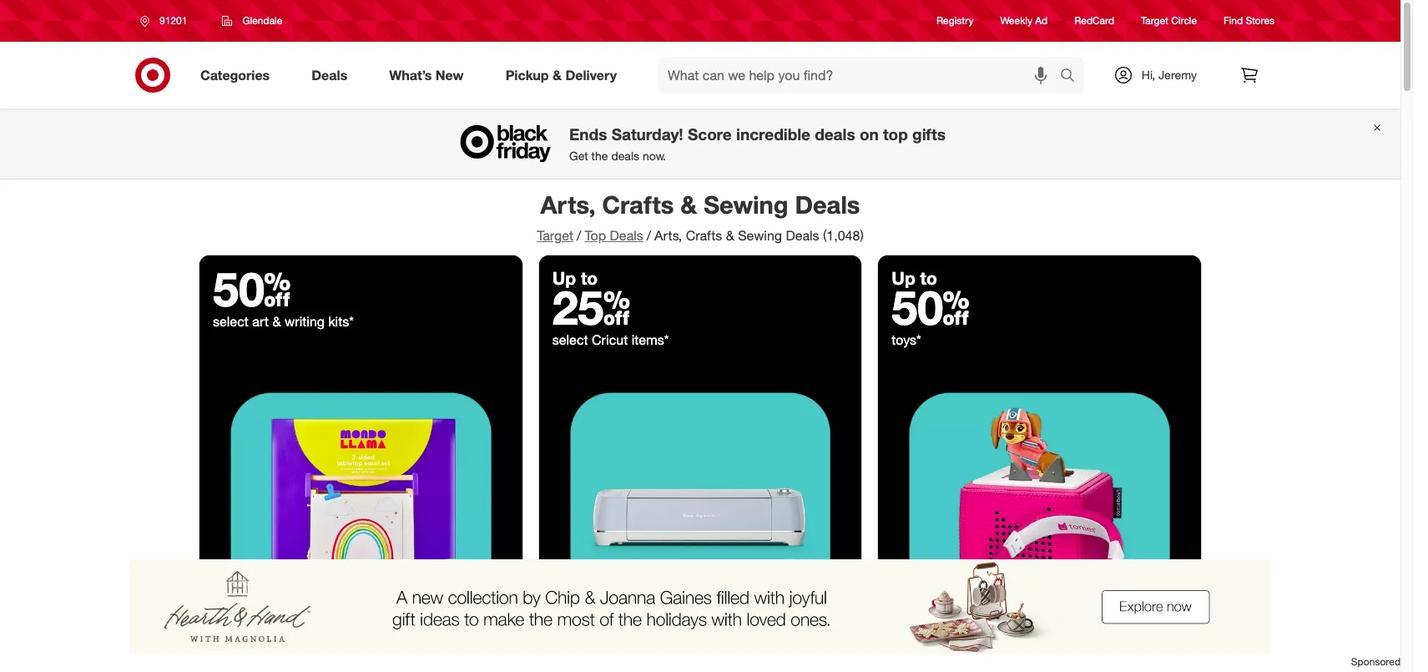 Task type: vqa. For each thing, say whether or not it's contained in the screenshot.
Add associated with Apple AirPods Gen 1/2 Silicone Case with Clip - heyday™
no



Task type: describe. For each thing, give the bounding box(es) containing it.
categories
[[200, 66, 270, 83]]

select inside 50 select art & writing kits*
[[213, 313, 249, 330]]

weekly ad link
[[1001, 14, 1048, 28]]

top
[[585, 227, 606, 244]]

circle
[[1172, 15, 1198, 27]]

score
[[688, 125, 732, 144]]

cricut
[[592, 331, 628, 348]]

1 vertical spatial deals
[[612, 149, 640, 163]]

search
[[1053, 68, 1093, 85]]

deals left what's
[[312, 66, 348, 83]]

hi, jeremy
[[1142, 68, 1198, 82]]

items*
[[632, 331, 669, 348]]

1 vertical spatial crafts
[[686, 227, 723, 244]]

stores
[[1246, 15, 1275, 27]]

deals up the (1,048)
[[795, 190, 861, 220]]

writing
[[285, 313, 325, 330]]

find stores
[[1224, 15, 1275, 27]]

3 target black friday image from the left
[[200, 362, 523, 672]]

target black friday image for 50
[[879, 362, 1202, 672]]

toys*
[[892, 331, 922, 348]]

91201
[[160, 14, 187, 27]]

now.
[[643, 149, 666, 163]]

pickup & delivery link
[[492, 57, 638, 94]]

weekly
[[1001, 15, 1033, 27]]

What can we help you find? suggestions appear below search field
[[658, 57, 1065, 94]]

& inside 50 select art & writing kits*
[[273, 313, 281, 330]]

target black friday image for 25
[[539, 362, 862, 672]]

kits*
[[329, 313, 354, 330]]

find stores link
[[1224, 14, 1275, 28]]

what's
[[389, 66, 432, 83]]

what's new
[[389, 66, 464, 83]]

2 / from the left
[[647, 227, 652, 244]]

new
[[436, 66, 464, 83]]

deals link
[[297, 57, 369, 94]]

0 vertical spatial arts,
[[541, 190, 596, 220]]

on
[[860, 125, 879, 144]]

top deals link
[[585, 227, 644, 244]]

1 horizontal spatial target
[[1142, 15, 1169, 27]]

to for 50
[[921, 267, 938, 289]]

saturday!
[[612, 125, 684, 144]]

0 vertical spatial sewing
[[704, 190, 789, 220]]

pickup
[[506, 66, 549, 83]]

registry link
[[937, 14, 974, 28]]

glendale button
[[212, 6, 293, 36]]



Task type: locate. For each thing, give the bounding box(es) containing it.
1 vertical spatial arts,
[[655, 227, 683, 244]]

up for 25
[[553, 267, 576, 289]]

/ left top
[[577, 227, 582, 244]]

up to up toys*
[[892, 267, 938, 289]]

redcard link
[[1075, 14, 1115, 28]]

arts, crafts & sewing deals target / top deals / arts, crafts & sewing deals (1,048)
[[537, 190, 864, 244]]

target inside arts, crafts & sewing deals target / top deals / arts, crafts & sewing deals (1,048)
[[537, 227, 574, 244]]

1 horizontal spatial arts,
[[655, 227, 683, 244]]

select
[[213, 313, 249, 330], [553, 331, 588, 348]]

ends saturday! score incredible deals on top gifts get the deals now.
[[570, 125, 946, 163]]

deals right the
[[612, 149, 640, 163]]

art
[[253, 313, 269, 330]]

target
[[1142, 15, 1169, 27], [537, 227, 574, 244]]

deals
[[312, 66, 348, 83], [795, 190, 861, 220], [610, 227, 644, 244], [786, 227, 820, 244]]

0 vertical spatial deals
[[815, 125, 856, 144]]

50 select art & writing kits*
[[213, 260, 354, 330]]

glendale
[[243, 14, 283, 27]]

1 vertical spatial sewing
[[738, 227, 783, 244]]

/ right top deals link
[[647, 227, 652, 244]]

sponsored
[[1352, 655, 1401, 668]]

/
[[577, 227, 582, 244], [647, 227, 652, 244]]

target left "circle"
[[1142, 15, 1169, 27]]

2 target black friday image from the left
[[879, 362, 1202, 672]]

(1,048)
[[823, 227, 864, 244]]

1 horizontal spatial crafts
[[686, 227, 723, 244]]

1 target black friday image from the left
[[539, 362, 862, 672]]

find
[[1224, 15, 1244, 27]]

1 to from the left
[[581, 267, 598, 289]]

what's new link
[[375, 57, 485, 94]]

0 horizontal spatial to
[[581, 267, 598, 289]]

0 horizontal spatial deals
[[612, 149, 640, 163]]

0 horizontal spatial target
[[537, 227, 574, 244]]

1 vertical spatial target
[[537, 227, 574, 244]]

arts, up target link
[[541, 190, 596, 220]]

deals
[[815, 125, 856, 144], [612, 149, 640, 163]]

50 for 50
[[892, 279, 970, 336]]

1 up from the left
[[553, 267, 576, 289]]

select left art at the left top of page
[[213, 313, 249, 330]]

to up toys*
[[921, 267, 938, 289]]

target circle
[[1142, 15, 1198, 27]]

weekly ad
[[1001, 15, 1048, 27]]

jeremy
[[1159, 68, 1198, 82]]

to for 25
[[581, 267, 598, 289]]

incredible
[[737, 125, 811, 144]]

up to down target link
[[553, 267, 598, 289]]

deals left on
[[815, 125, 856, 144]]

sewing
[[704, 190, 789, 220], [738, 227, 783, 244]]

1 horizontal spatial 50
[[892, 279, 970, 336]]

deals right top
[[610, 227, 644, 244]]

&
[[553, 66, 562, 83], [681, 190, 697, 220], [726, 227, 735, 244], [273, 313, 281, 330]]

0 vertical spatial select
[[213, 313, 249, 330]]

0 horizontal spatial /
[[577, 227, 582, 244]]

sewing left the (1,048)
[[738, 227, 783, 244]]

0 horizontal spatial select
[[213, 313, 249, 330]]

get
[[570, 149, 589, 163]]

deals left the (1,048)
[[786, 227, 820, 244]]

1 horizontal spatial up
[[892, 267, 916, 289]]

hi,
[[1142, 68, 1156, 82]]

delivery
[[566, 66, 617, 83]]

0 horizontal spatial 50
[[213, 260, 291, 317]]

arts, right top deals link
[[655, 227, 683, 244]]

target circle link
[[1142, 14, 1198, 28]]

up down target link
[[553, 267, 576, 289]]

arts,
[[541, 190, 596, 220], [655, 227, 683, 244]]

0 horizontal spatial crafts
[[603, 190, 674, 220]]

1 horizontal spatial deals
[[815, 125, 856, 144]]

sewing down the ends saturday! score incredible deals on top gifts get the deals now.
[[704, 190, 789, 220]]

1 horizontal spatial up to
[[892, 267, 938, 289]]

to
[[581, 267, 598, 289], [921, 267, 938, 289]]

up
[[553, 267, 576, 289], [892, 267, 916, 289]]

to down top
[[581, 267, 598, 289]]

0 horizontal spatial arts,
[[541, 190, 596, 220]]

advertisement region
[[0, 559, 1401, 655]]

25
[[553, 279, 631, 336]]

0 horizontal spatial up
[[553, 267, 576, 289]]

0 horizontal spatial target black friday image
[[200, 362, 523, 672]]

target left top
[[537, 227, 574, 244]]

50 for 50 select art & writing kits*
[[213, 260, 291, 317]]

registry
[[937, 15, 974, 27]]

the
[[592, 149, 608, 163]]

2 to from the left
[[921, 267, 938, 289]]

0 horizontal spatial up to
[[553, 267, 598, 289]]

50
[[213, 260, 291, 317], [892, 279, 970, 336]]

50 inside 50 select art & writing kits*
[[213, 260, 291, 317]]

top
[[884, 125, 908, 144]]

1 horizontal spatial to
[[921, 267, 938, 289]]

up up toys*
[[892, 267, 916, 289]]

select cricut items*
[[553, 331, 669, 348]]

2 up from the left
[[892, 267, 916, 289]]

crafts
[[603, 190, 674, 220], [686, 227, 723, 244]]

1 up to from the left
[[553, 267, 598, 289]]

target black friday image
[[539, 362, 862, 672], [879, 362, 1202, 672], [200, 362, 523, 672]]

search button
[[1053, 57, 1093, 97]]

1 horizontal spatial target black friday image
[[539, 362, 862, 672]]

target link
[[537, 227, 574, 244]]

gifts
[[913, 125, 946, 144]]

select left cricut
[[553, 331, 588, 348]]

0 vertical spatial crafts
[[603, 190, 674, 220]]

1 / from the left
[[577, 227, 582, 244]]

redcard
[[1075, 15, 1115, 27]]

categories link
[[186, 57, 291, 94]]

1 horizontal spatial /
[[647, 227, 652, 244]]

up to for 50
[[892, 267, 938, 289]]

2 up to from the left
[[892, 267, 938, 289]]

up for 50
[[892, 267, 916, 289]]

1 horizontal spatial select
[[553, 331, 588, 348]]

91201 button
[[129, 6, 205, 36]]

ends
[[570, 125, 607, 144]]

2 horizontal spatial target black friday image
[[879, 362, 1202, 672]]

up to for 25
[[553, 267, 598, 289]]

up to
[[553, 267, 598, 289], [892, 267, 938, 289]]

1 vertical spatial select
[[553, 331, 588, 348]]

pickup & delivery
[[506, 66, 617, 83]]

ad
[[1036, 15, 1048, 27]]

0 vertical spatial target
[[1142, 15, 1169, 27]]



